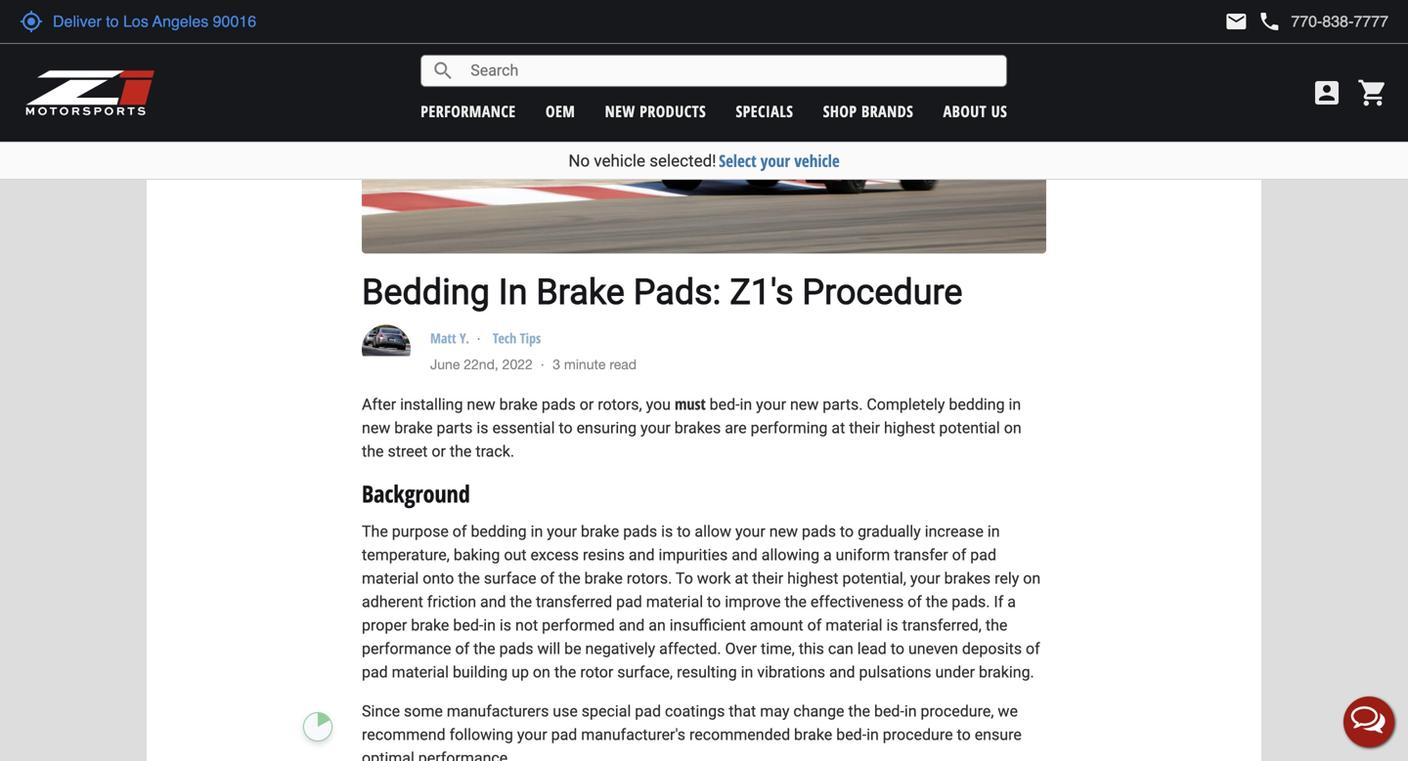 Task type: locate. For each thing, give the bounding box(es) containing it.
track.
[[476, 442, 514, 461]]

to down the procedure,
[[957, 726, 971, 745]]

is left not at the bottom left of page
[[500, 617, 512, 635]]

performance inside the purpose of bedding in your brake pads is to allow your new pads to gradually increase in temperature, baking out excess resins and impurities and allowing a uniform transfer of pad material onto the surface of the brake rotors. to work at their highest potential, your brakes rely on adherent friction and the transferred pad material to improve the effectiveness of the pads. if a proper brake bed-in is not performed and an insufficient amount of material is transferred, the performance of the pads will be negatively affected. over time, this can lead to uneven deposits of pad material building up on the rotor surface, resulting in vibrations and pulsations under braking.
[[362, 640, 451, 659]]

1 vertical spatial a
[[1008, 593, 1016, 612]]

of down increase
[[952, 546, 967, 565]]

bedding
[[949, 395, 1005, 414], [471, 523, 527, 541]]

and left an on the left bottom of page
[[619, 617, 645, 635]]

and down surface
[[480, 593, 506, 612]]

shop
[[823, 101, 857, 122]]

or down the parts
[[432, 442, 446, 461]]

1 horizontal spatial highest
[[884, 419, 935, 437]]

the up "amount"
[[785, 593, 807, 612]]

0 horizontal spatial brakes
[[675, 419, 721, 437]]

vehicle right no
[[594, 151, 645, 171]]

0 horizontal spatial or
[[432, 442, 446, 461]]

bedding
[[362, 271, 490, 313]]

is up impurities
[[661, 523, 673, 541]]

use
[[553, 703, 578, 721]]

pads down 3
[[542, 395, 576, 414]]

performance
[[421, 101, 516, 122], [362, 640, 451, 659], [418, 750, 508, 762]]

on right 'up'
[[533, 664, 550, 682]]

friction
[[427, 593, 476, 612]]

their inside bed-in your new parts. completely bedding in new brake parts is essential to ensuring your brakes are performing at their highest potential on the street or the track.
[[849, 419, 880, 437]]

1 horizontal spatial bedding
[[949, 395, 1005, 414]]

material down 'to'
[[646, 593, 703, 612]]

0 horizontal spatial vehicle
[[594, 151, 645, 171]]

the right the change
[[848, 703, 870, 721]]

brands
[[862, 101, 914, 122]]

on right rely
[[1023, 570, 1041, 588]]

rotors.
[[627, 570, 672, 588]]

0 horizontal spatial highest
[[787, 570, 839, 588]]

1 horizontal spatial their
[[849, 419, 880, 437]]

at inside bed-in your new parts. completely bedding in new brake parts is essential to ensuring your brakes are performing at their highest potential on the street or the track.
[[832, 419, 845, 437]]

of up braking.
[[1026, 640, 1040, 659]]

increase
[[925, 523, 984, 541]]

amount
[[750, 617, 804, 635]]

new left products
[[605, 101, 635, 122]]

your up excess
[[547, 523, 577, 541]]

at
[[832, 419, 845, 437], [735, 570, 748, 588]]

a
[[823, 546, 832, 565], [1008, 593, 1016, 612]]

street
[[388, 442, 428, 461]]

and left allowing
[[732, 546, 758, 565]]

the
[[362, 523, 388, 541]]

phone
[[1258, 10, 1281, 33]]

2 vertical spatial performance
[[418, 750, 508, 762]]

0 vertical spatial on
[[1004, 419, 1022, 437]]

1 vertical spatial performance
[[362, 640, 451, 659]]

of up baking at the bottom of page
[[453, 523, 467, 541]]

adherent
[[362, 593, 423, 612]]

the purpose of bedding in your brake pads is to allow your new pads to gradually increase in temperature, baking out excess resins and impurities and allowing a uniform transfer of pad material onto the surface of the brake rotors. to work at their highest potential, your brakes rely on adherent friction and the transferred pad material to improve the effectiveness of the pads. if a proper brake bed-in is not performed and an insufficient amount of material is transferred, the performance of the pads will be negatively affected. over time, this can lead to uneven deposits of pad material building up on the rotor surface, resulting in vibrations and pulsations under braking.
[[362, 523, 1041, 682]]

bed- inside the purpose of bedding in your brake pads is to allow your new pads to gradually increase in temperature, baking out excess resins and impurities and allowing a uniform transfer of pad material onto the surface of the brake rotors. to work at their highest potential, your brakes rely on adherent friction and the transferred pad material to improve the effectiveness of the pads. if a proper brake bed-in is not performed and an insufficient amount of material is transferred, the performance of the pads will be negatively affected. over time, this can lead to uneven deposits of pad material building up on the rotor surface, resulting in vibrations and pulsations under braking.
[[453, 617, 483, 635]]

on right the potential
[[1004, 419, 1022, 437]]

to down the after installing new brake pads or rotors, you must at bottom
[[559, 419, 573, 437]]

0 vertical spatial or
[[580, 395, 594, 414]]

pads up 'up'
[[499, 640, 533, 659]]

new inside the after installing new brake pads or rotors, you must
[[467, 395, 496, 414]]

vibrations
[[757, 664, 825, 682]]

pads inside the after installing new brake pads or rotors, you must
[[542, 395, 576, 414]]

not
[[515, 617, 538, 635]]

transfer
[[894, 546, 948, 565]]

brake inside the after installing new brake pads or rotors, you must
[[499, 395, 538, 414]]

vehicle inside no vehicle selected! select your vehicle
[[594, 151, 645, 171]]

minute
[[564, 356, 606, 372]]

highest down completely
[[884, 419, 935, 437]]

performance down the proper
[[362, 640, 451, 659]]

0 vertical spatial brakes
[[675, 419, 721, 437]]

brake up resins
[[581, 523, 619, 541]]

1 vertical spatial brakes
[[944, 570, 991, 588]]

a left uniform
[[823, 546, 832, 565]]

work
[[697, 570, 731, 588]]

0 horizontal spatial their
[[752, 570, 783, 588]]

is up track.
[[477, 419, 488, 437]]

pulsations
[[859, 664, 931, 682]]

brakes inside the purpose of bedding in your brake pads is to allow your new pads to gradually increase in temperature, baking out excess resins and impurities and allowing a uniform transfer of pad material onto the surface of the brake rotors. to work at their highest potential, your brakes rely on adherent friction and the transferred pad material to improve the effectiveness of the pads. if a proper brake bed-in is not performed and an insufficient amount of material is transferred, the performance of the pads will be negatively affected. over time, this can lead to uneven deposits of pad material building up on the rotor surface, resulting in vibrations and pulsations under braking.
[[944, 570, 991, 588]]

the down the parts
[[450, 442, 472, 461]]

1 horizontal spatial or
[[580, 395, 594, 414]]

about us link
[[943, 101, 1007, 122]]

pad down use
[[551, 726, 577, 745]]

up
[[512, 664, 529, 682]]

0 horizontal spatial on
[[533, 664, 550, 682]]

the up the building
[[473, 640, 495, 659]]

pad up rely
[[970, 546, 996, 565]]

on
[[1004, 419, 1022, 437], [1023, 570, 1041, 588], [533, 664, 550, 682]]

a right the if
[[1008, 593, 1016, 612]]

resins
[[583, 546, 625, 565]]

phone link
[[1258, 10, 1389, 33]]

bed-
[[710, 395, 740, 414], [453, 617, 483, 635], [874, 703, 904, 721], [836, 726, 867, 745]]

or up ensuring
[[580, 395, 594, 414]]

1 vertical spatial highest
[[787, 570, 839, 588]]

brake down friction
[[411, 617, 449, 635]]

recommend
[[362, 726, 446, 745]]

if
[[994, 593, 1004, 612]]

shop brands link
[[823, 101, 914, 122]]

material
[[362, 570, 419, 588], [646, 593, 703, 612], [826, 617, 883, 635], [392, 664, 449, 682]]

to up impurities
[[677, 523, 691, 541]]

over
[[725, 640, 757, 659]]

must
[[675, 393, 706, 414]]

the inside since some manufacturers use special pad coatings that may change the bed-in procedure, we recommend following your pad manufacturer's recommended brake bed-in procedure to ensure optimal performance
[[848, 703, 870, 721]]

may
[[760, 703, 790, 721]]

the up the transferred
[[559, 570, 581, 588]]

bed- down friction
[[453, 617, 483, 635]]

your down manufacturers
[[517, 726, 547, 745]]

after
[[362, 395, 396, 414]]

bedding up the potential
[[949, 395, 1005, 414]]

y.
[[460, 329, 469, 348]]

1 horizontal spatial brakes
[[944, 570, 991, 588]]

1 vertical spatial their
[[752, 570, 783, 588]]

1 horizontal spatial at
[[832, 419, 845, 437]]

pads up resins
[[623, 523, 657, 541]]

brakes down must
[[675, 419, 721, 437]]

2 vertical spatial on
[[533, 664, 550, 682]]

z1 motorsports logo image
[[24, 68, 156, 117]]

is up lead at the bottom
[[887, 617, 898, 635]]

their down parts.
[[849, 419, 880, 437]]

building
[[453, 664, 508, 682]]

manufacturers
[[447, 703, 549, 721]]

tech
[[493, 329, 517, 348]]

new up allowing
[[769, 523, 798, 541]]

at up improve
[[735, 570, 748, 588]]

performing
[[751, 419, 828, 437]]

brakes
[[675, 419, 721, 437], [944, 570, 991, 588]]

ensuring
[[577, 419, 637, 437]]

search
[[432, 59, 455, 83]]

this
[[799, 640, 824, 659]]

performed
[[542, 617, 615, 635]]

some
[[404, 703, 443, 721]]

brakes up the pads.
[[944, 570, 991, 588]]

parts
[[437, 419, 473, 437]]

your right allow on the bottom of page
[[735, 523, 765, 541]]

matt y. link
[[430, 329, 473, 348]]

0 horizontal spatial at
[[735, 570, 748, 588]]

performance down following
[[418, 750, 508, 762]]

affected.
[[659, 640, 721, 659]]

brake down resins
[[584, 570, 623, 588]]

1 horizontal spatial on
[[1004, 419, 1022, 437]]

at inside the purpose of bedding in your brake pads is to allow your new pads to gradually increase in temperature, baking out excess resins and impurities and allowing a uniform transfer of pad material onto the surface of the brake rotors. to work at their highest potential, your brakes rely on adherent friction and the transferred pad material to improve the effectiveness of the pads. if a proper brake bed-in is not performed and an insufficient amount of material is transferred, the performance of the pads will be negatively affected. over time, this can lead to uneven deposits of pad material building up on the rotor surface, resulting in vibrations and pulsations under braking.
[[735, 570, 748, 588]]

following
[[449, 726, 513, 745]]

purpose
[[392, 523, 449, 541]]

2 horizontal spatial on
[[1023, 570, 1041, 588]]

brake up street
[[394, 419, 433, 437]]

the
[[362, 442, 384, 461], [450, 442, 472, 461], [458, 570, 480, 588], [559, 570, 581, 588], [510, 593, 532, 612], [785, 593, 807, 612], [926, 593, 948, 612], [986, 617, 1008, 635], [473, 640, 495, 659], [554, 664, 576, 682], [848, 703, 870, 721]]

0 vertical spatial their
[[849, 419, 880, 437]]

0 horizontal spatial a
[[823, 546, 832, 565]]

Search search field
[[455, 56, 1007, 86]]

0 vertical spatial at
[[832, 419, 845, 437]]

procedure
[[802, 271, 963, 313]]

highest down allowing
[[787, 570, 839, 588]]

about us
[[943, 101, 1007, 122]]

your
[[761, 150, 790, 172], [756, 395, 786, 414], [641, 419, 671, 437], [547, 523, 577, 541], [735, 523, 765, 541], [910, 570, 941, 588], [517, 726, 547, 745]]

bed- up are
[[710, 395, 740, 414]]

rely
[[995, 570, 1019, 588]]

brake down the change
[[794, 726, 832, 745]]

1 vertical spatial or
[[432, 442, 446, 461]]

their up improve
[[752, 570, 783, 588]]

bed- inside bed-in your new parts. completely bedding in new brake parts is essential to ensuring your brakes are performing at their highest potential on the street or the track.
[[710, 395, 740, 414]]

new up the parts
[[467, 395, 496, 414]]

brake up essential
[[499, 395, 538, 414]]

2022
[[502, 356, 533, 372]]

to inside bed-in your new parts. completely bedding in new brake parts is essential to ensuring your brakes are performing at their highest potential on the street or the track.
[[559, 419, 573, 437]]

potential,
[[842, 570, 907, 588]]

proper
[[362, 617, 407, 635]]

is
[[477, 419, 488, 437], [661, 523, 673, 541], [500, 617, 512, 635], [887, 617, 898, 635]]

performance down the 'search'
[[421, 101, 516, 122]]

1 vertical spatial at
[[735, 570, 748, 588]]

rotors,
[[598, 395, 642, 414]]

shop brands
[[823, 101, 914, 122]]

an
[[649, 617, 666, 635]]

gradually
[[858, 523, 921, 541]]

1 vertical spatial bedding
[[471, 523, 527, 541]]

new products link
[[605, 101, 706, 122]]

1 horizontal spatial a
[[1008, 593, 1016, 612]]

pads:
[[633, 271, 721, 313]]

0 vertical spatial highest
[[884, 419, 935, 437]]

bedding up out
[[471, 523, 527, 541]]

performance inside since some manufacturers use special pad coatings that may change the bed-in procedure, we recommend following your pad manufacturer's recommended brake bed-in procedure to ensure optimal performance
[[418, 750, 508, 762]]

pad up since
[[362, 664, 388, 682]]

since some manufacturers use special pad coatings that may change the bed-in procedure, we recommend following your pad manufacturer's recommended brake bed-in procedure to ensure optimal performance
[[362, 703, 1022, 762]]

1 vertical spatial on
[[1023, 570, 1041, 588]]

temperature,
[[362, 546, 450, 565]]

the up "transferred,"
[[926, 593, 948, 612]]

at down parts.
[[832, 419, 845, 437]]

vehicle down the shop
[[794, 150, 840, 172]]

matt y. image
[[362, 325, 411, 356]]

0 vertical spatial bedding
[[949, 395, 1005, 414]]

0 horizontal spatial bedding
[[471, 523, 527, 541]]



Task type: vqa. For each thing, say whether or not it's contained in the screenshot.
Show
no



Task type: describe. For each thing, give the bounding box(es) containing it.
parts.
[[823, 395, 863, 414]]

matt y.
[[430, 329, 473, 348]]

out
[[504, 546, 527, 565]]

improve
[[725, 593, 781, 612]]

completely
[[867, 395, 945, 414]]

their inside the purpose of bedding in your brake pads is to allow your new pads to gradually increase in temperature, baking out excess resins and impurities and allowing a uniform transfer of pad material onto the surface of the brake rotors. to work at their highest potential, your brakes rely on adherent friction and the transferred pad material to improve the effectiveness of the pads. if a proper brake bed-in is not performed and an insufficient amount of material is transferred, the performance of the pads will be negatively affected. over time, this can lead to uneven deposits of pad material building up on the rotor surface, resulting in vibrations and pulsations under braking.
[[752, 570, 783, 588]]

deposits
[[962, 640, 1022, 659]]

negatively
[[585, 640, 655, 659]]

my_location
[[20, 10, 43, 33]]

transferred
[[536, 593, 612, 612]]

potential
[[939, 419, 1000, 437]]

is inside bed-in your new parts. completely bedding in new brake parts is essential to ensuring your brakes are performing at their highest potential on the street or the track.
[[477, 419, 488, 437]]

your down transfer
[[910, 570, 941, 588]]

and up rotors.
[[629, 546, 655, 565]]

material down effectiveness at the bottom of the page
[[826, 617, 883, 635]]

tech tips link
[[493, 329, 541, 348]]

to up uniform
[[840, 523, 854, 541]]

3
[[553, 356, 560, 372]]

account_box link
[[1307, 77, 1348, 109]]

can
[[828, 640, 854, 659]]

be
[[564, 640, 581, 659]]

braking.
[[979, 664, 1034, 682]]

your inside since some manufacturers use special pad coatings that may change the bed-in procedure, we recommend following your pad manufacturer's recommended brake bed-in procedure to ensure optimal performance
[[517, 726, 547, 745]]

no
[[569, 151, 590, 171]]

to inside since some manufacturers use special pad coatings that may change the bed-in procedure, we recommend following your pad manufacturer's recommended brake bed-in procedure to ensure optimal performance
[[957, 726, 971, 745]]

pads.
[[952, 593, 990, 612]]

rotor
[[580, 664, 613, 682]]

since
[[362, 703, 400, 721]]

shopping_cart link
[[1353, 77, 1389, 109]]

to
[[676, 570, 693, 588]]

resulting
[[677, 664, 737, 682]]

that
[[729, 703, 756, 721]]

bedding in brake pads: z1's procedure
[[362, 271, 963, 313]]

the down be
[[554, 664, 576, 682]]

effectiveness
[[811, 593, 904, 612]]

and down can
[[829, 664, 855, 682]]

ensure
[[975, 726, 1022, 745]]

of up this
[[807, 617, 822, 635]]

in
[[499, 271, 528, 313]]

your up performing
[[756, 395, 786, 414]]

or inside the after installing new brake pads or rotors, you must
[[580, 395, 594, 414]]

bed-in your new parts. completely bedding in new brake parts is essential to ensuring your brakes are performing at their highest potential on the street or the track.
[[362, 395, 1022, 461]]

background
[[362, 478, 470, 510]]

impurities
[[659, 546, 728, 565]]

your right select
[[761, 150, 790, 172]]

0 vertical spatial performance
[[421, 101, 516, 122]]

matt
[[430, 329, 456, 348]]

shopping_cart
[[1357, 77, 1389, 109]]

oem
[[546, 101, 575, 122]]

coatings
[[665, 703, 725, 721]]

new down after
[[362, 419, 391, 437]]

brake inside since some manufacturers use special pad coatings that may change the bed-in procedure, we recommend following your pad manufacturer's recommended brake bed-in procedure to ensure optimal performance
[[794, 726, 832, 745]]

bedding inside the purpose of bedding in your brake pads is to allow your new pads to gradually increase in temperature, baking out excess resins and impurities and allowing a uniform transfer of pad material onto the surface of the brake rotors. to work at their highest potential, your brakes rely on adherent friction and the transferred pad material to improve the effectiveness of the pads. if a proper brake bed-in is not performed and an insufficient amount of material is transferred, the performance of the pads will be negatively affected. over time, this can lead to uneven deposits of pad material building up on the rotor surface, resulting in vibrations and pulsations under braking.
[[471, 523, 527, 541]]

under
[[935, 664, 975, 682]]

1 horizontal spatial vehicle
[[794, 150, 840, 172]]

new products
[[605, 101, 706, 122]]

or inside bed-in your new parts. completely bedding in new brake parts is essential to ensuring your brakes are performing at their highest potential on the street or the track.
[[432, 442, 446, 461]]

june
[[430, 356, 460, 372]]

allowing
[[762, 546, 820, 565]]

to down work
[[707, 593, 721, 612]]

essential
[[492, 419, 555, 437]]

procedure
[[883, 726, 953, 745]]

time,
[[761, 640, 795, 659]]

read
[[610, 356, 637, 372]]

manufacturer's
[[581, 726, 686, 745]]

optimal
[[362, 750, 414, 762]]

of up "transferred,"
[[908, 593, 922, 612]]

on inside bed-in your new parts. completely bedding in new brake parts is essential to ensuring your brakes are performing at their highest potential on the street or the track.
[[1004, 419, 1022, 437]]

pads up allowing
[[802, 523, 836, 541]]

of up the building
[[455, 640, 470, 659]]

bed- up procedure
[[874, 703, 904, 721]]

change
[[793, 703, 844, 721]]

of down excess
[[540, 570, 555, 588]]

highest inside the purpose of bedding in your brake pads is to allow your new pads to gradually increase in temperature, baking out excess resins and impurities and allowing a uniform transfer of pad material onto the surface of the brake rotors. to work at their highest potential, your brakes rely on adherent friction and the transferred pad material to improve the effectiveness of the pads. if a proper brake bed-in is not performed and an insufficient amount of material is transferred, the performance of the pads will be negatively affected. over time, this can lead to uneven deposits of pad material building up on the rotor surface, resulting in vibrations and pulsations under braking.
[[787, 570, 839, 588]]

performance link
[[421, 101, 516, 122]]

brake inside bed-in your new parts. completely bedding in new brake parts is essential to ensuring your brakes are performing at their highest potential on the street or the track.
[[394, 419, 433, 437]]

baking
[[454, 546, 500, 565]]

you
[[646, 395, 671, 414]]

installing
[[400, 395, 463, 414]]

select your vehicle link
[[719, 150, 840, 172]]

your down the "you" on the left
[[641, 419, 671, 437]]

insufficient
[[670, 617, 746, 635]]

0 vertical spatial a
[[823, 546, 832, 565]]

procedure,
[[921, 703, 994, 721]]

brakes inside bed-in your new parts. completely bedding in new brake parts is essential to ensuring your brakes are performing at their highest potential on the street or the track.
[[675, 419, 721, 437]]

3 minute read
[[553, 356, 637, 372]]

oem link
[[546, 101, 575, 122]]

to up pulsations
[[891, 640, 905, 659]]

material up some
[[392, 664, 449, 682]]

material up adherent
[[362, 570, 419, 588]]

tips
[[520, 329, 541, 348]]

pad down rotors.
[[616, 593, 642, 612]]

mail link
[[1225, 10, 1248, 33]]

special
[[582, 703, 631, 721]]

onto
[[423, 570, 454, 588]]

bedding inside bed-in your new parts. completely bedding in new brake parts is essential to ensuring your brakes are performing at their highest potential on the street or the track.
[[949, 395, 1005, 414]]

new inside the purpose of bedding in your brake pads is to allow your new pads to gradually increase in temperature, baking out excess resins and impurities and allowing a uniform transfer of pad material onto the surface of the brake rotors. to work at their highest potential, your brakes rely on adherent friction and the transferred pad material to improve the effectiveness of the pads. if a proper brake bed-in is not performed and an insufficient amount of material is transferred, the performance of the pads will be negatively affected. over time, this can lead to uneven deposits of pad material building up on the rotor surface, resulting in vibrations and pulsations under braking.
[[769, 523, 798, 541]]

pad up manufacturer's
[[635, 703, 661, 721]]

mail phone
[[1225, 10, 1281, 33]]

bedding in brake pads: z1's procedure image
[[362, 0, 1046, 254]]

specials
[[736, 101, 793, 122]]

will
[[537, 640, 561, 659]]

new up performing
[[790, 395, 819, 414]]

account_box
[[1311, 77, 1343, 109]]

highest inside bed-in your new parts. completely bedding in new brake parts is essential to ensuring your brakes are performing at their highest potential on the street or the track.
[[884, 419, 935, 437]]

uneven
[[908, 640, 958, 659]]

the down baking at the bottom of page
[[458, 570, 480, 588]]

the down the if
[[986, 617, 1008, 635]]

uniform
[[836, 546, 890, 565]]

bed- down the change
[[836, 726, 867, 745]]

the up not at the bottom left of page
[[510, 593, 532, 612]]

surface,
[[617, 664, 673, 682]]

after installing new brake pads or rotors, you must
[[362, 393, 706, 414]]

the left street
[[362, 442, 384, 461]]



